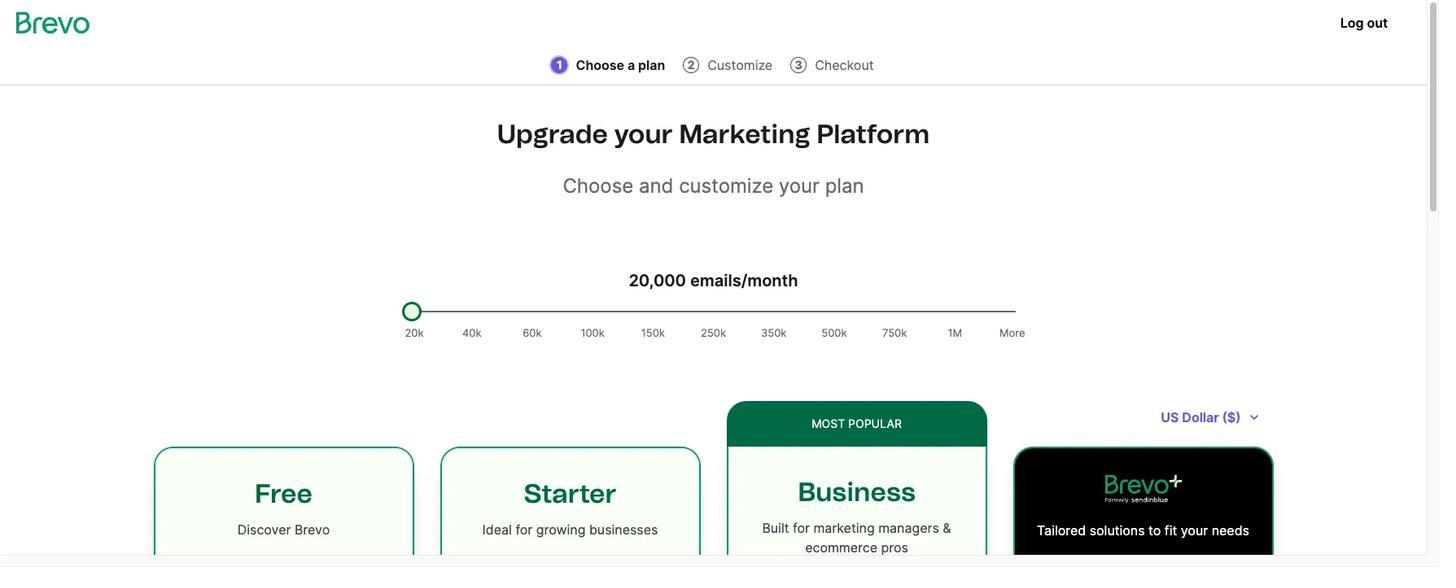 Task type: vqa. For each thing, say whether or not it's contained in the screenshot.
slider
yes



Task type: locate. For each thing, give the bounding box(es) containing it.
choose left and
[[563, 174, 633, 198]]

growing
[[536, 522, 586, 538]]

choose left a
[[576, 57, 624, 73]]

to
[[1149, 523, 1161, 539]]

platform
[[817, 119, 930, 150]]

250k
[[701, 326, 726, 339]]

150k
[[641, 326, 665, 339]]

for for starter
[[516, 522, 533, 538]]

1 horizontal spatial for
[[793, 520, 810, 536]]

pros
[[881, 540, 908, 556]]

us dollar ($)
[[1161, 409, 1241, 426]]

log out
[[1340, 15, 1388, 31]]

for inside built for marketing managers & ecommerce pros
[[793, 520, 810, 536]]

0 horizontal spatial for
[[516, 522, 533, 538]]

for
[[793, 520, 810, 536], [516, 522, 533, 538]]

brevo
[[295, 522, 330, 538]]

350k
[[761, 326, 787, 339]]

dollar
[[1182, 409, 1219, 426]]

tailored solutions to fit your needs
[[1037, 523, 1249, 539]]

2
[[688, 58, 695, 72]]

your right the customize
[[779, 174, 820, 198]]

1 vertical spatial your
[[779, 174, 820, 198]]

for right built
[[793, 520, 810, 536]]

slider
[[402, 302, 421, 322]]

&
[[943, 520, 951, 536]]

for right ideal
[[516, 522, 533, 538]]

needs
[[1212, 523, 1249, 539]]

choose
[[576, 57, 624, 73], [563, 174, 633, 198]]

your right the fit
[[1181, 523, 1208, 539]]

log out button
[[1327, 7, 1401, 39]]

your
[[614, 119, 673, 150], [779, 174, 820, 198], [1181, 523, 1208, 539]]

a
[[627, 57, 635, 73]]

solutions
[[1090, 523, 1145, 539]]

plan right a
[[638, 57, 665, 73]]

marketing
[[679, 119, 810, 150]]

most
[[812, 417, 845, 431]]

1m
[[948, 326, 962, 339]]

discover brevo
[[237, 522, 330, 538]]

log
[[1340, 15, 1364, 31]]

($)
[[1222, 409, 1241, 426]]

0 vertical spatial plan
[[638, 57, 665, 73]]

1 horizontal spatial plan
[[825, 174, 864, 198]]

2 vertical spatial your
[[1181, 523, 1208, 539]]

your up and
[[614, 119, 673, 150]]

750k
[[882, 326, 907, 339]]

0 vertical spatial your
[[614, 119, 673, 150]]

emails
[[690, 271, 741, 291]]

plan down the platform
[[825, 174, 864, 198]]

us
[[1161, 409, 1179, 426]]

us dollar ($) button
[[1148, 401, 1273, 434]]

1
[[557, 58, 562, 72]]

plan
[[638, 57, 665, 73], [825, 174, 864, 198]]

500k
[[822, 326, 847, 339]]

0 vertical spatial choose
[[576, 57, 624, 73]]

1 horizontal spatial your
[[779, 174, 820, 198]]

starter
[[524, 479, 617, 510]]

and
[[639, 174, 673, 198]]

out
[[1367, 15, 1388, 31]]

3
[[795, 58, 802, 72]]

0 horizontal spatial your
[[614, 119, 673, 150]]

upgrade
[[497, 119, 608, 150]]

1 vertical spatial plan
[[825, 174, 864, 198]]

1 vertical spatial choose
[[563, 174, 633, 198]]

0 horizontal spatial plan
[[638, 57, 665, 73]]

fit
[[1165, 523, 1177, 539]]

choose for upgrade your marketing platform
[[563, 174, 633, 198]]

for for business
[[793, 520, 810, 536]]



Task type: describe. For each thing, give the bounding box(es) containing it.
marketing
[[813, 520, 875, 536]]

20k
[[405, 326, 424, 339]]

20,000 emails / month
[[629, 271, 798, 291]]

20,000
[[629, 271, 686, 291]]

ideal
[[482, 522, 512, 538]]

/
[[741, 271, 747, 291]]

businesses
[[589, 522, 658, 538]]

month
[[747, 271, 798, 291]]

choose a plan
[[576, 57, 665, 73]]

100k
[[581, 326, 605, 339]]

free
[[255, 479, 312, 510]]

built for marketing managers & ecommerce pros
[[762, 520, 951, 556]]

upgrade your marketing platform
[[497, 119, 930, 150]]

managers
[[878, 520, 939, 536]]

more
[[1000, 326, 1025, 339]]

ecommerce
[[805, 540, 877, 556]]

tailored
[[1037, 523, 1086, 539]]

business
[[798, 477, 916, 508]]

40k
[[462, 326, 481, 339]]

customize
[[679, 174, 773, 198]]

discover
[[237, 522, 291, 538]]

60k
[[523, 326, 542, 339]]

choose and customize your plan
[[563, 174, 864, 198]]

choose for 1
[[576, 57, 624, 73]]

built
[[762, 520, 789, 536]]

popular
[[848, 417, 902, 431]]

checkout
[[815, 57, 874, 73]]

most popular
[[812, 417, 902, 431]]

ideal for growing businesses
[[482, 522, 658, 538]]

2 horizontal spatial your
[[1181, 523, 1208, 539]]

customize
[[707, 57, 773, 73]]



